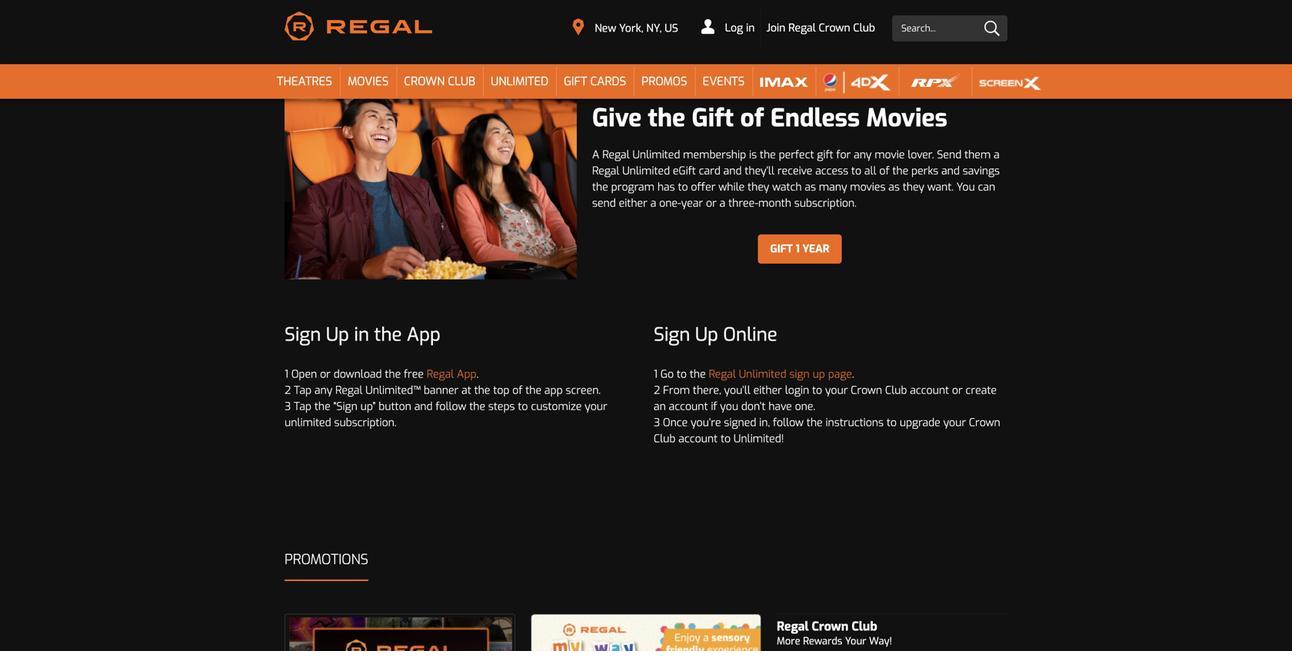 Task type: describe. For each thing, give the bounding box(es) containing it.
free
[[404, 367, 424, 381]]

don't
[[741, 399, 766, 414]]

more inside regal crown club more rewards your way!
[[777, 635, 800, 648]]

in,
[[759, 416, 770, 430]]

gift cards link
[[556, 64, 634, 99]]

all
[[864, 164, 876, 178]]

the down 'movie'
[[892, 164, 908, 178]]

page
[[828, 367, 852, 381]]

join regal crown club
[[766, 21, 875, 35]]

1 horizontal spatial a
[[720, 196, 725, 210]]

promotions link
[[285, 543, 368, 581]]

app
[[544, 383, 563, 397]]

if
[[711, 399, 717, 414]]

many
[[819, 180, 847, 194]]

1 for sign up in the app
[[285, 367, 288, 381]]

theatres link
[[269, 64, 340, 99]]

club down once
[[654, 432, 676, 446]]

crown club
[[404, 74, 475, 89]]

2 they from the left
[[903, 180, 924, 194]]

to down egift
[[678, 180, 688, 194]]

new
[[595, 21, 616, 35]]

or inside a regal unlimited membership is the perfect gift for any movie lover. send them a regal unlimited egift card and they'll receive access to all of the perks and savings the program has to offer while they watch as many movies as they want. you can send either a one-year or a three-month subscription.
[[706, 196, 717, 210]]

happy couple enjoying movie and popcorn image
[[285, 85, 577, 279]]

of inside 1 open or download the free regal app . 2 tap any regal unlimited™ banner at the top of the app screen. 3 tap the "sign up" button and follow the steps to customize your unlimited subscription.
[[512, 383, 523, 397]]

1 open or download the free regal app . 2 tap any regal unlimited™ banner at the top of the app screen. 3 tap the "sign up" button and follow the steps to customize your unlimited subscription.
[[285, 367, 607, 430]]

0 vertical spatial your
[[825, 383, 848, 397]]

the down promos link
[[648, 102, 685, 135]]

unlimited
[[285, 416, 331, 430]]

either inside a regal unlimited membership is the perfect gift for any movie lover. send them a regal unlimited egift card and they'll receive access to all of the perks and savings the program has to offer while they watch as many movies as they want. you can send either a one-year or a three-month subscription.
[[619, 196, 647, 210]]

crown inside 'link'
[[404, 74, 445, 89]]

gift 1 year
[[770, 242, 829, 256]]

regal unlimited sign up page link
[[709, 367, 852, 381]]

crown inside regal crown club more rewards your way!
[[812, 619, 849, 635]]

theatres
[[277, 74, 332, 89]]

0 vertical spatial account
[[910, 383, 949, 397]]

the left app
[[525, 383, 542, 397]]

gift for gift 1 year
[[770, 242, 793, 256]]

movie
[[875, 148, 905, 162]]

top
[[493, 383, 509, 397]]

year
[[802, 242, 829, 256]]

1 horizontal spatial and
[[723, 164, 742, 178]]

way!
[[869, 635, 892, 648]]

send
[[937, 148, 962, 162]]

1 vertical spatial account
[[669, 399, 708, 414]]

sign for sign up online
[[654, 322, 690, 347]]

a
[[592, 148, 599, 162]]

new york, ny, us link
[[563, 15, 688, 41]]

unlimited!
[[734, 432, 784, 446]]

to inside 1 open or download the free regal app . 2 tap any regal unlimited™ banner at the top of the app screen. 3 tap the "sign up" button and follow the steps to customize your unlimited subscription.
[[518, 399, 528, 414]]

promotions
[[285, 550, 368, 569]]

movies link
[[340, 64, 396, 99]]

screenx image
[[980, 71, 1041, 94]]

1 horizontal spatial of
[[740, 102, 764, 135]]

your
[[845, 635, 866, 648]]

2 horizontal spatial a
[[994, 148, 1000, 162]]

promos
[[642, 74, 687, 89]]

unlimited inside 1 go to the regal unlimited sign up page . 2 from there, you'll either login to your crown club account or create an account if you don't have one. 3 once you're signed in, follow the instructions to upgrade your crown club account to unlimited!
[[739, 367, 786, 381]]

follow inside 1 go to the regal unlimited sign up page . 2 from there, you'll either login to your crown club account or create an account if you don't have one. 3 once you're signed in, follow the instructions to upgrade your crown club account to unlimited!
[[773, 416, 804, 430]]

log in link
[[696, 9, 761, 47]]

give the gift of endless movies
[[592, 102, 947, 135]]

more faqs
[[297, 31, 356, 45]]

subscription. inside 1 open or download the free regal app . 2 tap any regal unlimited™ banner at the top of the app screen. 3 tap the "sign up" button and follow the steps to customize your unlimited subscription.
[[334, 416, 396, 430]]

give
[[592, 102, 642, 135]]

any inside 1 open or download the free regal app . 2 tap any regal unlimited™ banner at the top of the app screen. 3 tap the "sign up" button and follow the steps to customize your unlimited subscription.
[[315, 383, 332, 397]]

up for in
[[326, 322, 349, 347]]

up
[[813, 367, 825, 381]]

program
[[611, 180, 654, 194]]

club inside 'link'
[[448, 74, 475, 89]]

is
[[749, 148, 757, 162]]

either inside 1 go to the regal unlimited sign up page . 2 from there, you'll either login to your crown club account or create an account if you don't have one. 3 once you're signed in, follow the instructions to upgrade your crown club account to unlimited!
[[753, 383, 782, 397]]

club up pepsi 4dx logo
[[853, 21, 875, 35]]

regal right a
[[602, 148, 630, 162]]

the right the at
[[474, 383, 490, 397]]

club up upgrade
[[885, 383, 907, 397]]

events link
[[695, 64, 752, 99]]

for
[[836, 148, 851, 162]]

perks
[[911, 164, 938, 178]]

unlimited link
[[483, 64, 556, 99]]

regal down a
[[592, 164, 619, 178]]

faqs
[[330, 31, 356, 45]]

up"
[[360, 399, 376, 414]]

one-
[[659, 196, 681, 210]]

join
[[766, 21, 786, 35]]

signed
[[724, 416, 756, 430]]

1 go to the regal unlimited sign up page . 2 from there, you'll either login to your crown club account or create an account if you don't have one. 3 once you're signed in, follow the instructions to upgrade your crown club account to unlimited!
[[654, 367, 1000, 446]]

promos link
[[634, 64, 695, 99]]

year
[[681, 196, 703, 210]]

login
[[785, 383, 809, 397]]

button
[[379, 399, 411, 414]]

regal image
[[285, 12, 432, 40]]

club inside regal crown club more rewards your way!
[[852, 619, 877, 635]]

new york, ny, us
[[595, 21, 678, 35]]

user icon image
[[701, 19, 714, 34]]

the up download
[[374, 322, 402, 347]]

crown right join
[[819, 21, 850, 35]]

to down up
[[812, 383, 822, 397]]

receive
[[777, 164, 812, 178]]

1 inside gift 1 year link
[[796, 242, 800, 256]]

1 tap from the top
[[294, 383, 312, 397]]

an
[[654, 399, 666, 414]]

log
[[725, 21, 743, 35]]

unlimited left gift cards "link"
[[491, 74, 548, 89]]

the right is
[[760, 148, 776, 162]]

the up unlimited
[[314, 399, 330, 414]]

0 horizontal spatial in
[[354, 322, 369, 347]]

card
[[699, 164, 721, 178]]

0 horizontal spatial a
[[650, 196, 656, 210]]

regal app link
[[427, 367, 477, 381]]

there,
[[693, 383, 721, 397]]

crown down page
[[851, 383, 882, 397]]

lover.
[[908, 148, 934, 162]]

2 inside 1 go to the regal unlimited sign up page . 2 from there, you'll either login to your crown club account or create an account if you don't have one. 3 once you're signed in, follow the instructions to upgrade your crown club account to unlimited!
[[654, 383, 660, 397]]

open
[[291, 367, 317, 381]]

download
[[334, 367, 382, 381]]

you'll
[[724, 383, 750, 397]]

Search... text field
[[892, 15, 1008, 42]]

unlimited™
[[366, 383, 421, 397]]

from
[[663, 383, 690, 397]]

steps
[[488, 399, 515, 414]]

can
[[978, 180, 995, 194]]

crown down create
[[969, 416, 1000, 430]]

1 as from the left
[[805, 180, 816, 194]]

and for receive
[[941, 164, 960, 178]]

follow inside 1 open or download the free regal app . 2 tap any regal unlimited™ banner at the top of the app screen. 3 tap the "sign up" button and follow the steps to customize your unlimited subscription.
[[436, 399, 466, 414]]



Task type: vqa. For each thing, say whether or not it's contained in the screenshot.
2nd Up from right
yes



Task type: locate. For each thing, give the bounding box(es) containing it.
to
[[851, 164, 861, 178], [678, 180, 688, 194], [677, 367, 687, 381], [812, 383, 822, 397], [518, 399, 528, 414], [887, 416, 897, 430], [721, 432, 731, 446]]

1 vertical spatial 3
[[654, 416, 660, 430]]

1 2 from the left
[[285, 383, 291, 397]]

app up the free
[[407, 322, 441, 347]]

2 horizontal spatial or
[[952, 383, 963, 397]]

0 horizontal spatial 1
[[285, 367, 288, 381]]

once
[[663, 416, 688, 430]]

0 vertical spatial movies
[[348, 74, 389, 89]]

your right upgrade
[[943, 416, 966, 430]]

the up the send
[[592, 180, 608, 194]]

1 horizontal spatial or
[[706, 196, 717, 210]]

rpx - regal premium experience image
[[906, 71, 964, 94]]

the up unlimited™ at the left bottom of the page
[[385, 367, 401, 381]]

access
[[815, 164, 848, 178]]

subscription.
[[794, 196, 857, 210], [334, 416, 396, 430]]

and for screen.
[[414, 399, 433, 414]]

0 vertical spatial app
[[407, 322, 441, 347]]

1 horizontal spatial either
[[753, 383, 782, 397]]

or down offer
[[706, 196, 717, 210]]

regal inside 1 go to the regal unlimited sign up page . 2 from there, you'll either login to your crown club account or create an account if you don't have one. 3 once you're signed in, follow the instructions to upgrade your crown club account to unlimited!
[[709, 367, 736, 381]]

pepsi 4dx logo image
[[823, 71, 891, 94]]

0 horizontal spatial your
[[585, 399, 607, 414]]

follow down have
[[773, 416, 804, 430]]

regal
[[788, 21, 816, 35], [602, 148, 630, 162], [592, 164, 619, 178], [427, 367, 454, 381], [709, 367, 736, 381], [335, 383, 363, 397], [777, 619, 809, 635]]

a regal unlimited membership is the perfect gift for any movie lover. send them a regal unlimited egift card and they'll receive access to all of the perks and savings the program has to offer while they watch as many movies as they want. you can send either a one-year or a three-month subscription.
[[592, 148, 1000, 210]]

to down signed
[[721, 432, 731, 446]]

0 horizontal spatial 3
[[285, 399, 291, 414]]

banner
[[424, 383, 459, 397]]

online
[[723, 322, 777, 347]]

of
[[740, 102, 764, 135], [879, 164, 889, 178], [512, 383, 523, 397]]

sign
[[285, 322, 321, 347], [654, 322, 690, 347]]

gift 1 year link
[[758, 235, 842, 264]]

more faqs link
[[285, 24, 369, 53]]

1 vertical spatial subscription.
[[334, 416, 396, 430]]

go
[[661, 367, 674, 381]]

2 sign from the left
[[654, 322, 690, 347]]

crown club link
[[396, 64, 483, 99]]

movies up lover. at the top right
[[866, 102, 947, 135]]

of right 'top' at the bottom
[[512, 383, 523, 397]]

watch
[[772, 180, 802, 194]]

us
[[665, 21, 678, 35]]

1 horizontal spatial gift
[[692, 102, 734, 135]]

sign up in the app
[[285, 322, 441, 347]]

and inside 1 open or download the free regal app . 2 tap any regal unlimited™ banner at the top of the app screen. 3 tap the "sign up" button and follow the steps to customize your unlimited subscription.
[[414, 399, 433, 414]]

regal inside regal crown club more rewards your way!
[[777, 619, 809, 635]]

0 horizontal spatial gift
[[564, 74, 587, 89]]

upgrade
[[900, 416, 940, 430]]

join regal crown club link
[[761, 9, 881, 47]]

2 horizontal spatial gift
[[770, 242, 793, 256]]

savings
[[963, 164, 1000, 178]]

0 horizontal spatial either
[[619, 196, 647, 210]]

0 horizontal spatial as
[[805, 180, 816, 194]]

1 they from the left
[[748, 180, 769, 194]]

subscription. inside a regal unlimited membership is the perfect gift for any movie lover. send them a regal unlimited egift card and they'll receive access to all of the perks and savings the program has to offer while they watch as many movies as they want. you can send either a one-year or a three-month subscription.
[[794, 196, 857, 210]]

2 as from the left
[[889, 180, 900, 194]]

send
[[592, 196, 616, 210]]

0 vertical spatial more
[[297, 31, 327, 45]]

1 left year
[[796, 242, 800, 256]]

"sign
[[333, 399, 357, 414]]

the down the at
[[469, 399, 485, 414]]

3 inside 1 go to the regal unlimited sign up page . 2 from there, you'll either login to your crown club account or create an account if you don't have one. 3 once you're signed in, follow the instructions to upgrade your crown club account to unlimited!
[[654, 416, 660, 430]]

perfect
[[779, 148, 814, 162]]

of up is
[[740, 102, 764, 135]]

three-
[[728, 196, 758, 210]]

0 horizontal spatial movies
[[348, 74, 389, 89]]

to right steps
[[518, 399, 528, 414]]

they down perks
[[903, 180, 924, 194]]

rewards
[[803, 635, 842, 648]]

club right rewards
[[852, 619, 877, 635]]

app up the at
[[457, 367, 477, 381]]

gift up membership
[[692, 102, 734, 135]]

your down page
[[825, 383, 848, 397]]

regal up "sign
[[335, 383, 363, 397]]

1 horizontal spatial app
[[457, 367, 477, 381]]

or inside 1 go to the regal unlimited sign up page . 2 from there, you'll either login to your crown club account or create an account if you don't have one. 3 once you're signed in, follow the instructions to upgrade your crown club account to unlimited!
[[952, 383, 963, 397]]

instructions
[[826, 416, 884, 430]]

up up download
[[326, 322, 349, 347]]

0 horizontal spatial any
[[315, 383, 332, 397]]

ny,
[[646, 21, 662, 35]]

1 horizontal spatial they
[[903, 180, 924, 194]]

account down you're
[[679, 432, 718, 446]]

account down 'from'
[[669, 399, 708, 414]]

and up while
[[723, 164, 742, 178]]

sign up the go at the bottom of the page
[[654, 322, 690, 347]]

crown right movies link
[[404, 74, 445, 89]]

your down screen. at bottom left
[[585, 399, 607, 414]]

either down program
[[619, 196, 647, 210]]

movies inside movies link
[[348, 74, 389, 89]]

1 horizontal spatial as
[[889, 180, 900, 194]]

tap down open
[[294, 383, 312, 397]]

0 horizontal spatial subscription.
[[334, 416, 396, 430]]

2 up unlimited
[[285, 383, 291, 397]]

gift cards
[[564, 74, 626, 89]]

1 left the go at the bottom of the page
[[654, 367, 658, 381]]

tap up unlimited
[[294, 399, 311, 414]]

1 horizontal spatial up
[[695, 322, 718, 347]]

1 vertical spatial more
[[777, 635, 800, 648]]

up for online
[[695, 322, 718, 347]]

0 vertical spatial any
[[854, 148, 872, 162]]

1 horizontal spatial movies
[[866, 102, 947, 135]]

2 horizontal spatial and
[[941, 164, 960, 178]]

1 horizontal spatial follow
[[773, 416, 804, 430]]

0 horizontal spatial or
[[320, 367, 331, 381]]

. inside 1 open or download the free regal app . 2 tap any regal unlimited™ banner at the top of the app screen. 3 tap the "sign up" button and follow the steps to customize your unlimited subscription.
[[477, 367, 479, 381]]

any
[[854, 148, 872, 162], [315, 383, 332, 397]]

subscription. down many
[[794, 196, 857, 210]]

2 horizontal spatial your
[[943, 416, 966, 430]]

1 horizontal spatial in
[[746, 21, 755, 35]]

0 horizontal spatial .
[[477, 367, 479, 381]]

1 inside 1 go to the regal unlimited sign up page . 2 from there, you'll either login to your crown club account or create an account if you don't have one. 3 once you're signed in, follow the instructions to upgrade your crown club account to unlimited!
[[654, 367, 658, 381]]

crown
[[819, 21, 850, 35], [404, 74, 445, 89], [851, 383, 882, 397], [969, 416, 1000, 430], [812, 619, 849, 635]]

1 horizontal spatial 3
[[654, 416, 660, 430]]

1 vertical spatial in
[[354, 322, 369, 347]]

1 vertical spatial any
[[315, 383, 332, 397]]

or inside 1 open or download the free regal app . 2 tap any regal unlimited™ banner at the top of the app screen. 3 tap the "sign up" button and follow the steps to customize your unlimited subscription.
[[320, 367, 331, 381]]

your inside 1 open or download the free regal app . 2 tap any regal unlimited™ banner at the top of the app screen. 3 tap the "sign up" button and follow the steps to customize your unlimited subscription.
[[585, 399, 607, 414]]

1 vertical spatial follow
[[773, 416, 804, 430]]

2 horizontal spatial 1
[[796, 242, 800, 256]]

1 sign from the left
[[285, 322, 321, 347]]

regal left your
[[777, 619, 809, 635]]

1 vertical spatial tap
[[294, 399, 311, 414]]

egift
[[673, 164, 696, 178]]

2
[[285, 383, 291, 397], [654, 383, 660, 397]]

1 vertical spatial of
[[879, 164, 889, 178]]

1 . from the left
[[477, 367, 479, 381]]

imax image
[[760, 71, 808, 94]]

gift for gift cards
[[564, 74, 587, 89]]

the
[[648, 102, 685, 135], [760, 148, 776, 162], [892, 164, 908, 178], [592, 180, 608, 194], [374, 322, 402, 347], [385, 367, 401, 381], [690, 367, 706, 381], [474, 383, 490, 397], [525, 383, 542, 397], [314, 399, 330, 414], [469, 399, 485, 414], [807, 416, 823, 430]]

or
[[706, 196, 717, 210], [320, 367, 331, 381], [952, 383, 963, 397]]

0 vertical spatial 3
[[285, 399, 291, 414]]

1 vertical spatial gift
[[692, 102, 734, 135]]

regal up you'll
[[709, 367, 736, 381]]

month
[[758, 196, 791, 210]]

1 up from the left
[[326, 322, 349, 347]]

and down "banner"
[[414, 399, 433, 414]]

1 vertical spatial app
[[457, 367, 477, 381]]

0 horizontal spatial sign
[[285, 322, 321, 347]]

1 horizontal spatial more
[[777, 635, 800, 648]]

more inside 'link'
[[297, 31, 327, 45]]

movies down faqs at top
[[348, 74, 389, 89]]

the down one.
[[807, 416, 823, 430]]

they'll
[[745, 164, 774, 178]]

2 inside 1 open or download the free regal app . 2 tap any regal unlimited™ banner at the top of the app screen. 3 tap the "sign up" button and follow the steps to customize your unlimited subscription.
[[285, 383, 291, 397]]

more left rewards
[[777, 635, 800, 648]]

1 vertical spatial or
[[320, 367, 331, 381]]

gift left cards
[[564, 74, 587, 89]]

any down open
[[315, 383, 332, 397]]

of inside a regal unlimited membership is the perfect gift for any movie lover. send them a regal unlimited egift card and they'll receive access to all of the perks and savings the program has to offer while they watch as many movies as they want. you can send either a one-year or a three-month subscription.
[[879, 164, 889, 178]]

a left one-
[[650, 196, 656, 210]]

at
[[462, 383, 471, 397]]

unlimited up egift
[[633, 148, 680, 162]]

you
[[720, 399, 738, 414]]

0 horizontal spatial 2
[[285, 383, 291, 397]]

either up have
[[753, 383, 782, 397]]

club left unlimited link
[[448, 74, 475, 89]]

0 horizontal spatial they
[[748, 180, 769, 194]]

movies
[[348, 74, 389, 89], [866, 102, 947, 135]]

any up all on the right top of page
[[854, 148, 872, 162]]

in inside 'link'
[[746, 21, 755, 35]]

offer
[[691, 180, 716, 194]]

of right all on the right top of page
[[879, 164, 889, 178]]

1 horizontal spatial 2
[[654, 383, 660, 397]]

cards
[[590, 74, 626, 89]]

they
[[748, 180, 769, 194], [903, 180, 924, 194]]

club
[[853, 21, 875, 35], [448, 74, 475, 89], [885, 383, 907, 397], [654, 432, 676, 446], [852, 619, 877, 635]]

sign
[[789, 367, 810, 381]]

2 2 from the left
[[654, 383, 660, 397]]

them
[[964, 148, 991, 162]]

crown left 'way!'
[[812, 619, 849, 635]]

2 vertical spatial of
[[512, 383, 523, 397]]

a down while
[[720, 196, 725, 210]]

1 left open
[[285, 367, 288, 381]]

up left online
[[695, 322, 718, 347]]

screen.
[[566, 383, 601, 397]]

0 vertical spatial or
[[706, 196, 717, 210]]

1 horizontal spatial any
[[854, 148, 872, 162]]

in right log on the top of page
[[746, 21, 755, 35]]

unlimited up you'll
[[739, 367, 786, 381]]

in
[[746, 21, 755, 35], [354, 322, 369, 347]]

follow down "banner"
[[436, 399, 466, 414]]

sign for sign up in the app
[[285, 322, 321, 347]]

and
[[723, 164, 742, 178], [941, 164, 960, 178], [414, 399, 433, 414]]

as down receive
[[805, 180, 816, 194]]

has
[[657, 180, 675, 194]]

1
[[796, 242, 800, 256], [285, 367, 288, 381], [654, 367, 658, 381]]

1 horizontal spatial .
[[852, 367, 854, 381]]

. inside 1 go to the regal unlimited sign up page . 2 from there, you'll either login to your crown club account or create an account if you don't have one. 3 once you're signed in, follow the instructions to upgrade your crown club account to unlimited!
[[852, 367, 854, 381]]

membership
[[683, 148, 746, 162]]

you're
[[691, 416, 721, 430]]

the up there,
[[690, 367, 706, 381]]

tap
[[294, 383, 312, 397], [294, 399, 311, 414]]

any inside a regal unlimited membership is the perfect gift for any movie lover. send them a regal unlimited egift card and they'll receive access to all of the perks and savings the program has to offer while they watch as many movies as they want. you can send either a one-year or a three-month subscription.
[[854, 148, 872, 162]]

your
[[825, 383, 848, 397], [585, 399, 607, 414], [943, 416, 966, 430]]

endless
[[770, 102, 860, 135]]

gift left year
[[770, 242, 793, 256]]

regal right join
[[788, 21, 816, 35]]

0 vertical spatial follow
[[436, 399, 466, 414]]

more left faqs at top
[[297, 31, 327, 45]]

0 horizontal spatial follow
[[436, 399, 466, 414]]

up
[[326, 322, 349, 347], [695, 322, 718, 347]]

to left all on the right top of page
[[851, 164, 861, 178]]

1 horizontal spatial 1
[[654, 367, 658, 381]]

2 vertical spatial or
[[952, 383, 963, 397]]

2 vertical spatial gift
[[770, 242, 793, 256]]

0 horizontal spatial up
[[326, 322, 349, 347]]

have
[[768, 399, 792, 414]]

2 up from the left
[[695, 322, 718, 347]]

in up download
[[354, 322, 369, 347]]

0 vertical spatial gift
[[564, 74, 587, 89]]

2 up an
[[654, 383, 660, 397]]

1 horizontal spatial your
[[825, 383, 848, 397]]

1 horizontal spatial sign
[[654, 322, 690, 347]]

3 up unlimited
[[285, 399, 291, 414]]

0 vertical spatial tap
[[294, 383, 312, 397]]

2 vertical spatial your
[[943, 416, 966, 430]]

0 horizontal spatial of
[[512, 383, 523, 397]]

0 horizontal spatial app
[[407, 322, 441, 347]]

movies
[[850, 180, 886, 194]]

1 horizontal spatial subscription.
[[794, 196, 857, 210]]

or right open
[[320, 367, 331, 381]]

1 vertical spatial either
[[753, 383, 782, 397]]

a right them at the top right
[[994, 148, 1000, 162]]

sign up online
[[654, 322, 777, 347]]

1 inside 1 open or download the free regal app . 2 tap any regal unlimited™ banner at the top of the app screen. 3 tap the "sign up" button and follow the steps to customize your unlimited subscription.
[[285, 367, 288, 381]]

3 inside 1 open or download the free regal app . 2 tap any regal unlimited™ banner at the top of the app screen. 3 tap the "sign up" button and follow the steps to customize your unlimited subscription.
[[285, 399, 291, 414]]

map marker icon image
[[573, 18, 584, 35]]

2 horizontal spatial of
[[879, 164, 889, 178]]

0 horizontal spatial and
[[414, 399, 433, 414]]

0 horizontal spatial more
[[297, 31, 327, 45]]

sign up open
[[285, 322, 321, 347]]

events
[[703, 74, 745, 89]]

3
[[285, 399, 291, 414], [654, 416, 660, 430]]

0 vertical spatial either
[[619, 196, 647, 210]]

regal up "banner"
[[427, 367, 454, 381]]

0 vertical spatial subscription.
[[794, 196, 857, 210]]

0 vertical spatial in
[[746, 21, 755, 35]]

2 tap from the top
[[294, 399, 311, 414]]

while
[[719, 180, 745, 194]]

2 vertical spatial account
[[679, 432, 718, 446]]

app
[[407, 322, 441, 347], [457, 367, 477, 381]]

1 vertical spatial movies
[[866, 102, 947, 135]]

gift inside "link"
[[564, 74, 587, 89]]

account up upgrade
[[910, 383, 949, 397]]

or left create
[[952, 383, 963, 397]]

and down send
[[941, 164, 960, 178]]

1 for sign up online
[[654, 367, 658, 381]]

to left upgrade
[[887, 416, 897, 430]]

they down they'll
[[748, 180, 769, 194]]

to right the go at the bottom of the page
[[677, 367, 687, 381]]

app inside 1 open or download the free regal app . 2 tap any regal unlimited™ banner at the top of the app screen. 3 tap the "sign up" button and follow the steps to customize your unlimited subscription.
[[457, 367, 477, 381]]

0 vertical spatial of
[[740, 102, 764, 135]]

subscription. down up"
[[334, 416, 396, 430]]

one.
[[795, 399, 815, 414]]

unlimited up program
[[622, 164, 670, 178]]

create
[[966, 383, 997, 397]]

want.
[[927, 180, 954, 194]]

1 vertical spatial your
[[585, 399, 607, 414]]

2 . from the left
[[852, 367, 854, 381]]

log in
[[722, 21, 755, 35]]

york,
[[619, 21, 643, 35]]

customize
[[531, 399, 582, 414]]

as right movies
[[889, 180, 900, 194]]

3 down an
[[654, 416, 660, 430]]



